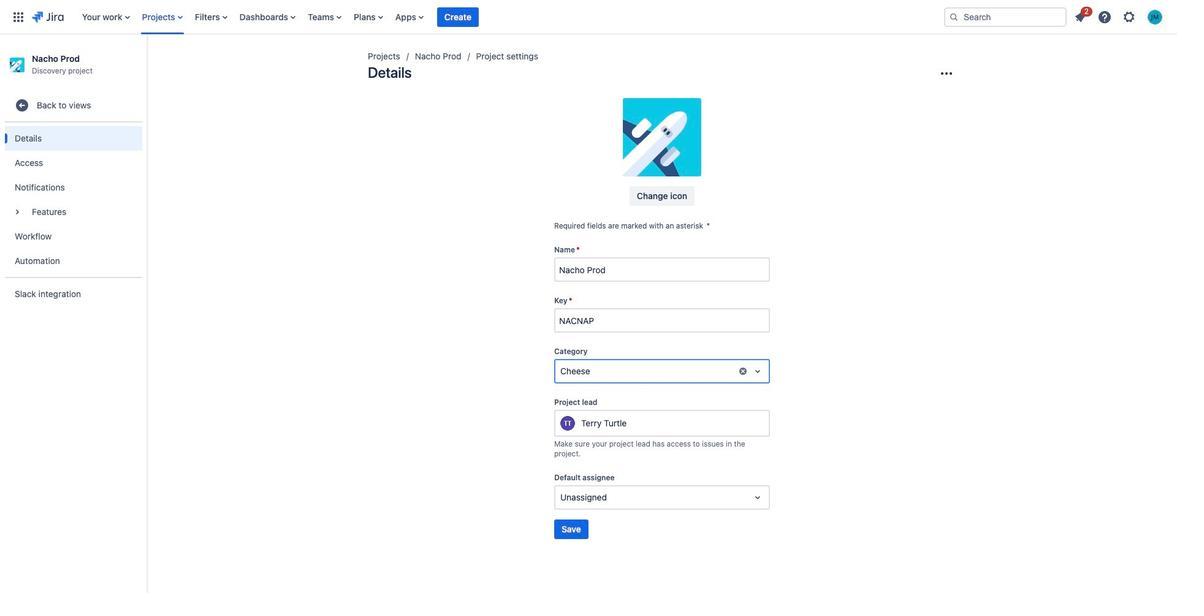Task type: vqa. For each thing, say whether or not it's contained in the screenshot.
Category
no



Task type: describe. For each thing, give the bounding box(es) containing it.
0 horizontal spatial list
[[76, 0, 934, 34]]

2 group from the top
[[5, 122, 142, 277]]

Search field
[[944, 7, 1067, 27]]

settings image
[[1122, 10, 1137, 24]]

1 horizontal spatial list
[[1069, 5, 1170, 28]]

back to views image
[[15, 98, 29, 113]]

clear image
[[738, 367, 748, 376]]

jira product discovery navigation element
[[0, 34, 147, 593]]

open image
[[750, 491, 765, 505]]

appswitcher icon image
[[11, 10, 26, 24]]

0 horizontal spatial list item
[[437, 0, 479, 34]]

current project sidebar image
[[134, 49, 161, 74]]

1 group from the top
[[5, 86, 142, 314]]



Task type: locate. For each thing, give the bounding box(es) containing it.
more image
[[939, 66, 954, 81]]

help image
[[1097, 10, 1112, 24]]

open image
[[750, 364, 765, 379]]

your profile and settings image
[[1148, 10, 1162, 24]]

list
[[76, 0, 934, 34], [1069, 5, 1170, 28]]

jira image
[[32, 10, 64, 24], [32, 10, 64, 24]]

None search field
[[944, 7, 1067, 27]]

1 horizontal spatial list item
[[1069, 5, 1092, 27]]

None field
[[555, 259, 769, 281], [555, 310, 769, 332], [555, 259, 769, 281], [555, 310, 769, 332]]

None text field
[[560, 492, 563, 504]]

group
[[5, 86, 142, 314], [5, 122, 142, 277]]

notifications image
[[1073, 10, 1088, 24]]

project avatar image
[[623, 98, 701, 177]]

list item inside list
[[1069, 5, 1092, 27]]

banner
[[0, 0, 1177, 34]]

search image
[[949, 12, 959, 22]]

primary element
[[7, 0, 934, 34]]

list item
[[437, 0, 479, 34], [1069, 5, 1092, 27]]



